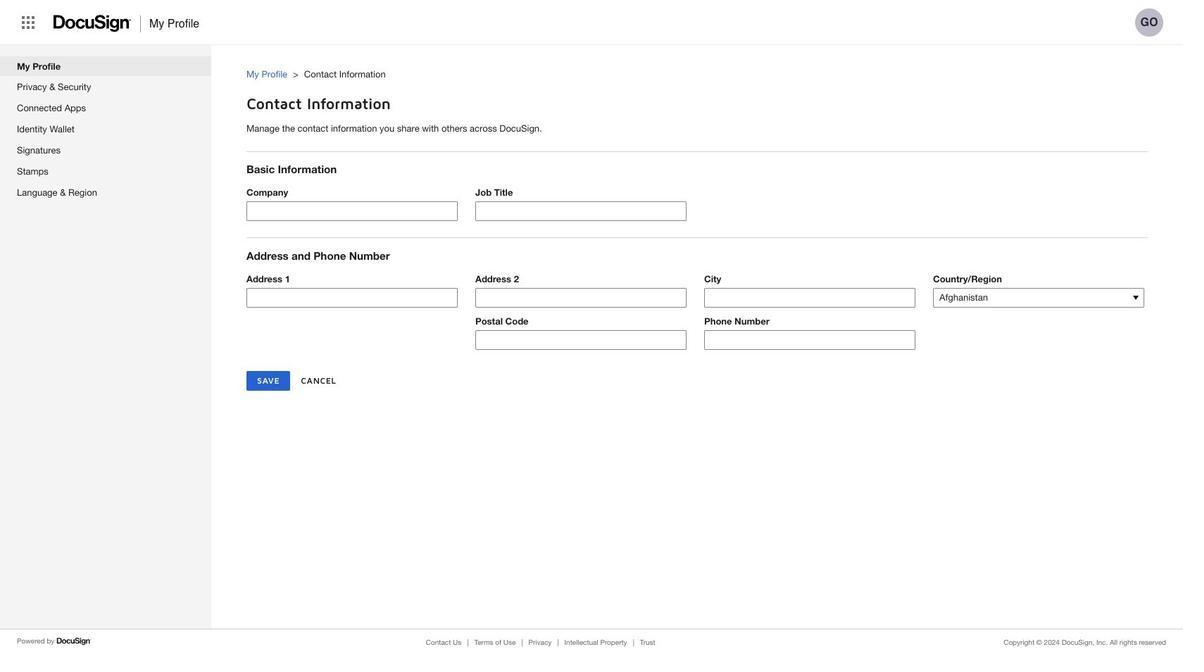 Task type: vqa. For each thing, say whether or not it's contained in the screenshot.
Default profile image
no



Task type: describe. For each thing, give the bounding box(es) containing it.
breadcrumb region
[[247, 54, 1183, 85]]

0 vertical spatial docusign image
[[54, 11, 132, 36]]



Task type: locate. For each thing, give the bounding box(es) containing it.
docusign image
[[54, 11, 132, 36], [57, 636, 92, 647]]

None text field
[[247, 202, 457, 221], [476, 202, 686, 221], [247, 289, 457, 307], [476, 289, 686, 307], [705, 289, 915, 307], [247, 202, 457, 221], [476, 202, 686, 221], [247, 289, 457, 307], [476, 289, 686, 307], [705, 289, 915, 307]]

1 vertical spatial docusign image
[[57, 636, 92, 647]]

None text field
[[476, 331, 686, 349], [705, 331, 915, 349], [476, 331, 686, 349], [705, 331, 915, 349]]



